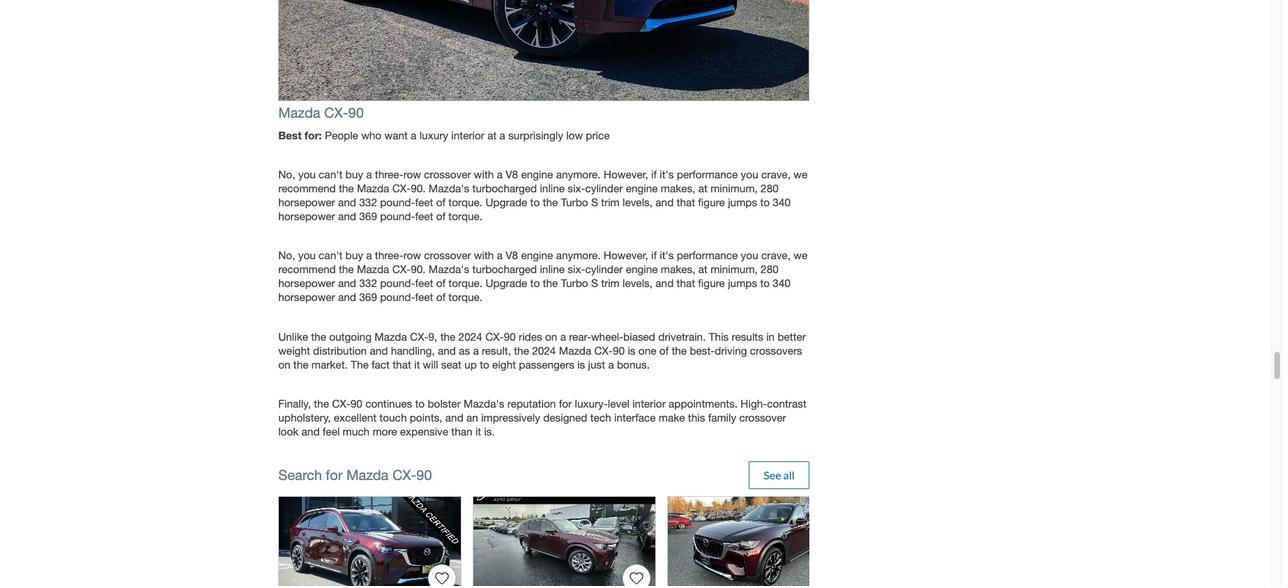 Task type: vqa. For each thing, say whether or not it's contained in the screenshot.
"family"
yes



Task type: locate. For each thing, give the bounding box(es) containing it.
s down price
[[591, 196, 598, 209]]

1 s from the top
[[591, 196, 598, 209]]

90 down wheel- at the left of the page
[[613, 344, 625, 357]]

it inside the finally, the cx-90 continues to bolster mazda's reputation for luxury-level interior appointments. high-contrast upholstery, excellent touch points, and an impressively designed tech interface make this family crossover look and feel much more expensive than it is.
[[476, 425, 481, 438]]

1 with from the top
[[474, 168, 494, 181]]

unlike the outgoing mazda cx-9, the 2024 cx-90 rides on a rear-wheel-biased drivetrain. this results in better weight distribution and handling, and as a result, the 2024 mazda cx-90 is one of the best-driving crossovers on the market. the fact that it will seat up to eight passengers is just a bonus.
[[278, 330, 806, 371]]

v8
[[506, 168, 518, 181], [506, 249, 518, 262]]

recommend
[[278, 182, 336, 195], [278, 263, 336, 276]]

than
[[451, 425, 473, 438]]

best for: people who want a luxury interior at a surprisingly low price
[[278, 129, 610, 142]]

1 vertical spatial turbo
[[561, 277, 588, 290]]

90 inside the finally, the cx-90 continues to bolster mazda's reputation for luxury-level interior appointments. high-contrast upholstery, excellent touch points, and an impressively designed tech interface make this family crossover look and feel much more expensive than it is.
[[351, 397, 363, 410]]

the up upholstery,
[[314, 397, 329, 410]]

1 vertical spatial for
[[326, 467, 343, 483]]

1 upgrade from the top
[[486, 196, 527, 209]]

feel
[[323, 425, 340, 438]]

the
[[351, 358, 369, 371]]

unlike
[[278, 330, 308, 343]]

2 horsepower from the top
[[278, 210, 335, 223]]

turbo up rear-
[[561, 277, 588, 290]]

2 jumps from the top
[[728, 277, 757, 290]]

1 cylinder from the top
[[585, 182, 623, 195]]

1 levels, from the top
[[623, 196, 653, 209]]

2024 mazda cx-90 3.3 turbo premium plus awd image
[[474, 497, 656, 586]]

2 feet from the top
[[415, 210, 433, 223]]

0 vertical spatial row
[[404, 168, 421, 181]]

1 feet from the top
[[415, 196, 433, 209]]

is.
[[484, 425, 495, 438]]

2024
[[459, 330, 482, 343], [532, 344, 556, 357]]

0 vertical spatial figure
[[698, 196, 725, 209]]

2 torque. from the top
[[449, 210, 483, 223]]

luxury-
[[575, 397, 608, 410]]

2 vertical spatial that
[[393, 358, 411, 371]]

mazda's down best for: people who want a luxury interior at a surprisingly low price
[[429, 182, 470, 195]]

1 vertical spatial 2024
[[532, 344, 556, 357]]

0 horizontal spatial 2024
[[459, 330, 482, 343]]

is up bonus.
[[628, 344, 636, 357]]

2 levels, from the top
[[623, 277, 653, 290]]

1 trim from the top
[[601, 196, 620, 209]]

0 vertical spatial jumps
[[728, 196, 757, 209]]

0 vertical spatial no,
[[278, 168, 295, 181]]

1 vertical spatial makes,
[[661, 263, 696, 276]]

no, you can't buy a three-row crossover with a v8 engine anymore. however, if it's performance you crave, we recommend the mazda cx-90. mazda's turbocharged inline six-cylinder engine makes, at minimum, 280 horsepower and 332 pound-feet of torque. upgrade to the turbo s trim levels, and that figure jumps to 340 horsepower and 369 pound-feet of torque. up rides
[[278, 249, 808, 304]]

1 horizontal spatial interior
[[633, 397, 666, 410]]

2 six- from the top
[[568, 263, 585, 276]]

1 332 from the top
[[359, 196, 377, 209]]

1 340 from the top
[[773, 196, 791, 209]]

1 recommend from the top
[[278, 182, 336, 195]]

recommend up unlike
[[278, 263, 336, 276]]

0 horizontal spatial on
[[278, 358, 291, 371]]

2 90. from the top
[[411, 263, 426, 276]]

cylinder up wheel- at the left of the page
[[585, 263, 623, 276]]

0 vertical spatial cylinder
[[585, 182, 623, 195]]

1 vertical spatial 90.
[[411, 263, 426, 276]]

0 horizontal spatial it
[[414, 358, 420, 371]]

contrast
[[767, 397, 807, 410]]

3 horsepower from the top
[[278, 277, 335, 290]]

1 vertical spatial trim
[[601, 277, 620, 290]]

1 vertical spatial row
[[404, 249, 421, 262]]

0 vertical spatial crossover
[[424, 168, 471, 181]]

2 if from the top
[[651, 249, 657, 262]]

trim
[[601, 196, 620, 209], [601, 277, 620, 290]]

1 horizontal spatial 2024 mazda cx-90 phev premium plus awd image
[[668, 497, 850, 586]]

1 vertical spatial 369
[[359, 291, 377, 304]]

90 up excellent
[[351, 397, 363, 410]]

makes,
[[661, 182, 696, 195], [661, 263, 696, 276]]

0 vertical spatial buy
[[346, 168, 363, 181]]

2 can't from the top
[[319, 249, 343, 262]]

1 vertical spatial is
[[578, 358, 585, 371]]

1 no, from the top
[[278, 168, 295, 181]]

0 vertical spatial s
[[591, 196, 598, 209]]

1 horizontal spatial is
[[628, 344, 636, 357]]

1 pound- from the top
[[380, 196, 415, 209]]

4 feet from the top
[[415, 291, 433, 304]]

2024 mazda cx-90 phev premium plus awd image down search for mazda cx-90
[[279, 497, 461, 586]]

2 upgrade from the top
[[486, 277, 527, 290]]

2 anymore. from the top
[[556, 249, 601, 262]]

up
[[465, 358, 477, 371]]

0 vertical spatial inline
[[540, 182, 565, 195]]

wheel-
[[591, 330, 623, 343]]

three-
[[375, 168, 404, 181], [375, 249, 404, 262]]

of
[[436, 196, 446, 209], [436, 210, 446, 223], [436, 277, 446, 290], [436, 291, 446, 304], [660, 344, 669, 357]]

1 vertical spatial buy
[[346, 249, 363, 262]]

for right "search" at the bottom left of the page
[[326, 467, 343, 483]]

you
[[298, 168, 316, 181], [741, 168, 759, 181], [298, 249, 316, 262], [741, 249, 759, 262]]

0 vertical spatial if
[[651, 168, 657, 181]]

0 vertical spatial minimum,
[[711, 182, 758, 195]]

to inside the finally, the cx-90 continues to bolster mazda's reputation for luxury-level interior appointments. high-contrast upholstery, excellent touch points, and an impressively designed tech interface make this family crossover look and feel much more expensive than it is.
[[415, 397, 425, 410]]

the
[[339, 182, 354, 195], [543, 196, 558, 209], [339, 263, 354, 276], [543, 277, 558, 290], [311, 330, 326, 343], [440, 330, 456, 343], [514, 344, 529, 357], [672, 344, 687, 357], [293, 358, 309, 371], [314, 397, 329, 410]]

horsepower
[[278, 196, 335, 209], [278, 210, 335, 223], [278, 277, 335, 290], [278, 291, 335, 304]]

0 vertical spatial 340
[[773, 196, 791, 209]]

for up designed
[[559, 397, 572, 410]]

s up wheel- at the left of the page
[[591, 277, 598, 290]]

0 vertical spatial recommend
[[278, 182, 336, 195]]

crossover
[[424, 168, 471, 181], [424, 249, 471, 262], [739, 411, 786, 424]]

fact
[[372, 358, 390, 371]]

is
[[628, 344, 636, 357], [578, 358, 585, 371]]

if
[[651, 168, 657, 181], [651, 249, 657, 262]]

1 vertical spatial levels,
[[623, 277, 653, 290]]

for:
[[305, 129, 322, 142]]

low
[[566, 129, 583, 142]]

2 with from the top
[[474, 249, 494, 262]]

turbo down the low
[[561, 196, 588, 209]]

row
[[404, 168, 421, 181], [404, 249, 421, 262]]

we
[[794, 168, 808, 181], [794, 249, 808, 262]]

2024 mazda cx-90 phev premium plus awd image
[[279, 497, 461, 586], [668, 497, 850, 586]]

cylinder down price
[[585, 182, 623, 195]]

interior right luxury
[[451, 129, 485, 142]]

on down "weight" at the left bottom of the page
[[278, 358, 291, 371]]

1 can't from the top
[[319, 168, 343, 181]]

2 no, you can't buy a three-row crossover with a v8 engine anymore. however, if it's performance you crave, we recommend the mazda cx-90. mazda's turbocharged inline six-cylinder engine makes, at minimum, 280 horsepower and 332 pound-feet of torque. upgrade to the turbo s trim levels, and that figure jumps to 340 horsepower and 369 pound-feet of torque. from the top
[[278, 249, 808, 304]]

1 performance from the top
[[677, 168, 738, 181]]

pound-
[[380, 196, 415, 209], [380, 210, 415, 223], [380, 277, 415, 290], [380, 291, 415, 304]]

1 it's from the top
[[660, 168, 674, 181]]

to
[[530, 196, 540, 209], [760, 196, 770, 209], [530, 277, 540, 290], [760, 277, 770, 290], [480, 358, 489, 371], [415, 397, 425, 410]]

tech
[[590, 411, 611, 424]]

1 vertical spatial 332
[[359, 277, 377, 290]]

recommend down for:
[[278, 182, 336, 195]]

1 horizontal spatial for
[[559, 397, 572, 410]]

is left the just
[[578, 358, 585, 371]]

2 280 from the top
[[761, 263, 779, 276]]

no, you can't buy a three-row crossover with a v8 engine anymore. however, if it's performance you crave, we recommend the mazda cx-90. mazda's turbocharged inline six-cylinder engine makes, at minimum, 280 horsepower and 332 pound-feet of torque. upgrade to the turbo s trim levels, and that figure jumps to 340 horsepower and 369 pound-feet of torque. down surprisingly
[[278, 168, 808, 223]]

on right rides
[[545, 330, 557, 343]]

2 row from the top
[[404, 249, 421, 262]]

results
[[732, 330, 764, 343]]

torque.
[[449, 196, 483, 209], [449, 210, 483, 223], [449, 277, 483, 290], [449, 291, 483, 304]]

it inside the unlike the outgoing mazda cx-9, the 2024 cx-90 rides on a rear-wheel-biased drivetrain. this results in better weight distribution and handling, and as a result, the 2024 mazda cx-90 is one of the best-driving crossovers on the market. the fact that it will seat up to eight passengers is just a bonus.
[[414, 358, 420, 371]]

0 vertical spatial 90.
[[411, 182, 426, 195]]

332 down who
[[359, 196, 377, 209]]

crave,
[[762, 168, 791, 181], [762, 249, 791, 262]]

high-
[[741, 397, 767, 410]]

0 vertical spatial is
[[628, 344, 636, 357]]

1 vertical spatial jumps
[[728, 277, 757, 290]]

1 vertical spatial anymore.
[[556, 249, 601, 262]]

and
[[338, 196, 356, 209], [656, 196, 674, 209], [338, 210, 356, 223], [338, 277, 356, 290], [656, 277, 674, 290], [338, 291, 356, 304], [370, 344, 388, 357], [438, 344, 456, 357], [445, 411, 464, 424], [302, 425, 320, 438]]

at
[[488, 129, 497, 142], [699, 182, 708, 195], [699, 263, 708, 276]]

1 no, you can't buy a three-row crossover with a v8 engine anymore. however, if it's performance you crave, we recommend the mazda cx-90. mazda's turbocharged inline six-cylinder engine makes, at minimum, 280 horsepower and 332 pound-feet of torque. upgrade to the turbo s trim levels, and that figure jumps to 340 horsepower and 369 pound-feet of torque. from the top
[[278, 168, 808, 223]]

1 vertical spatial cylinder
[[585, 263, 623, 276]]

0 vertical spatial anymore.
[[556, 168, 601, 181]]

2024 up passengers
[[532, 344, 556, 357]]

332
[[359, 196, 377, 209], [359, 277, 377, 290]]

0 horizontal spatial for
[[326, 467, 343, 483]]

designed
[[543, 411, 588, 424]]

0 vertical spatial at
[[488, 129, 497, 142]]

all
[[784, 468, 795, 482]]

turbocharged
[[473, 182, 537, 195], [473, 263, 537, 276]]

0 vertical spatial on
[[545, 330, 557, 343]]

1 vertical spatial interior
[[633, 397, 666, 410]]

1 vertical spatial with
[[474, 249, 494, 262]]

90.
[[411, 182, 426, 195], [411, 263, 426, 276]]

the up the unlike the outgoing mazda cx-9, the 2024 cx-90 rides on a rear-wheel-biased drivetrain. this results in better weight distribution and handling, and as a result, the 2024 mazda cx-90 is one of the best-driving crossovers on the market. the fact that it will seat up to eight passengers is just a bonus.
[[543, 277, 558, 290]]

2024 up as
[[459, 330, 482, 343]]

1 vertical spatial no,
[[278, 249, 295, 262]]

people
[[325, 129, 358, 142]]

3 feet from the top
[[415, 277, 433, 290]]

0 vertical spatial can't
[[319, 168, 343, 181]]

2 recommend from the top
[[278, 263, 336, 276]]

for
[[559, 397, 572, 410], [326, 467, 343, 483]]

figure
[[698, 196, 725, 209], [698, 277, 725, 290]]

0 vertical spatial 369
[[359, 210, 377, 223]]

1 vertical spatial it
[[476, 425, 481, 438]]

inline
[[540, 182, 565, 195], [540, 263, 565, 276]]

trim down price
[[601, 196, 620, 209]]

1 horizontal spatial 2024
[[532, 344, 556, 357]]

0 vertical spatial upgrade
[[486, 196, 527, 209]]

4 torque. from the top
[[449, 291, 483, 304]]

buy
[[346, 168, 363, 181], [346, 249, 363, 262]]

0 vertical spatial turbocharged
[[473, 182, 537, 195]]

upgrade
[[486, 196, 527, 209], [486, 277, 527, 290]]

0 vertical spatial that
[[677, 196, 695, 209]]

0 vertical spatial 280
[[761, 182, 779, 195]]

much
[[343, 425, 370, 438]]

332 up outgoing
[[359, 277, 377, 290]]

0 vertical spatial three-
[[375, 168, 404, 181]]

0 vertical spatial with
[[474, 168, 494, 181]]

cx-
[[324, 105, 348, 121], [392, 182, 411, 195], [392, 263, 411, 276], [410, 330, 429, 343], [485, 330, 504, 343], [594, 344, 613, 357], [332, 397, 351, 410], [393, 467, 417, 483]]

1 vertical spatial recommend
[[278, 263, 336, 276]]

2 three- from the top
[[375, 249, 404, 262]]

0 vertical spatial no, you can't buy a three-row crossover with a v8 engine anymore. however, if it's performance you crave, we recommend the mazda cx-90. mazda's turbocharged inline six-cylinder engine makes, at minimum, 280 horsepower and 332 pound-feet of torque. upgrade to the turbo s trim levels, and that figure jumps to 340 horsepower and 369 pound-feet of torque.
[[278, 168, 808, 223]]

2024 mazda cx-90 phev premium plus awd image down see
[[668, 497, 850, 586]]

1 369 from the top
[[359, 210, 377, 223]]

mazda's
[[429, 182, 470, 195], [429, 263, 470, 276], [464, 397, 505, 410]]

it left will
[[414, 358, 420, 371]]

3 torque. from the top
[[449, 277, 483, 290]]

for inside the finally, the cx-90 continues to bolster mazda's reputation for luxury-level interior appointments. high-contrast upholstery, excellent touch points, and an impressively designed tech interface make this family crossover look and feel much more expensive than it is.
[[559, 397, 572, 410]]

crossover inside the finally, the cx-90 continues to bolster mazda's reputation for luxury-level interior appointments. high-contrast upholstery, excellent touch points, and an impressively designed tech interface make this family crossover look and feel much more expensive than it is.
[[739, 411, 786, 424]]

1 horizontal spatial on
[[545, 330, 557, 343]]

1 three- from the top
[[375, 168, 404, 181]]

to inside the unlike the outgoing mazda cx-9, the 2024 cx-90 rides on a rear-wheel-biased drivetrain. this results in better weight distribution and handling, and as a result, the 2024 mazda cx-90 is one of the best-driving crossovers on the market. the fact that it will seat up to eight passengers is just a bonus.
[[480, 358, 489, 371]]

1 vertical spatial it's
[[660, 249, 674, 262]]

2 minimum, from the top
[[711, 263, 758, 276]]

1 however, from the top
[[604, 168, 648, 181]]

six- down the low
[[568, 182, 585, 195]]

turbo
[[561, 196, 588, 209], [561, 277, 588, 290]]

1 six- from the top
[[568, 182, 585, 195]]

0 vertical spatial for
[[559, 397, 572, 410]]

1 vertical spatial no, you can't buy a three-row crossover with a v8 engine anymore. however, if it's performance you crave, we recommend the mazda cx-90. mazda's turbocharged inline six-cylinder engine makes, at minimum, 280 horsepower and 332 pound-feet of torque. upgrade to the turbo s trim levels, and that figure jumps to 340 horsepower and 369 pound-feet of torque.
[[278, 249, 808, 304]]

of inside the unlike the outgoing mazda cx-9, the 2024 cx-90 rides on a rear-wheel-biased drivetrain. this results in better weight distribution and handling, and as a result, the 2024 mazda cx-90 is one of the best-driving crossovers on the market. the fact that it will seat up to eight passengers is just a bonus.
[[660, 344, 669, 357]]

however,
[[604, 168, 648, 181], [604, 249, 648, 262]]

2 however, from the top
[[604, 249, 648, 262]]

0 vertical spatial crave,
[[762, 168, 791, 181]]

interior up 'interface'
[[633, 397, 666, 410]]

1 we from the top
[[794, 168, 808, 181]]

with
[[474, 168, 494, 181], [474, 249, 494, 262]]

0 vertical spatial v8
[[506, 168, 518, 181]]

it's
[[660, 168, 674, 181], [660, 249, 674, 262]]

that
[[677, 196, 695, 209], [677, 277, 695, 290], [393, 358, 411, 371]]

2 vertical spatial crossover
[[739, 411, 786, 424]]

1 horizontal spatial it
[[476, 425, 481, 438]]

1 vertical spatial minimum,
[[711, 263, 758, 276]]

six- up rear-
[[568, 263, 585, 276]]

280
[[761, 182, 779, 195], [761, 263, 779, 276]]

1 vertical spatial performance
[[677, 249, 738, 262]]

minimum,
[[711, 182, 758, 195], [711, 263, 758, 276]]

1 vertical spatial six-
[[568, 263, 585, 276]]

it left is.
[[476, 425, 481, 438]]

1 vertical spatial figure
[[698, 277, 725, 290]]

0 horizontal spatial 2024 mazda cx-90 phev premium plus awd image
[[279, 497, 461, 586]]

1 vertical spatial can't
[[319, 249, 343, 262]]

mazda's up an
[[464, 397, 505, 410]]

1 vertical spatial if
[[651, 249, 657, 262]]

2 we from the top
[[794, 249, 808, 262]]

the down rides
[[514, 344, 529, 357]]

1 280 from the top
[[761, 182, 779, 195]]

the up the distribution
[[311, 330, 326, 343]]

2 cylinder from the top
[[585, 263, 623, 276]]

0 vertical spatial we
[[794, 168, 808, 181]]

0 vertical spatial it's
[[660, 168, 674, 181]]

0 vertical spatial however,
[[604, 168, 648, 181]]

that inside the unlike the outgoing mazda cx-9, the 2024 cx-90 rides on a rear-wheel-biased drivetrain. this results in better weight distribution and handling, and as a result, the 2024 mazda cx-90 is one of the best-driving crossovers on the market. the fact that it will seat up to eight passengers is just a bonus.
[[393, 358, 411, 371]]

0 vertical spatial turbo
[[561, 196, 588, 209]]

0 horizontal spatial interior
[[451, 129, 485, 142]]

1 vertical spatial three-
[[375, 249, 404, 262]]

a
[[411, 129, 417, 142], [500, 129, 505, 142], [366, 168, 372, 181], [497, 168, 503, 181], [366, 249, 372, 262], [497, 249, 503, 262], [560, 330, 566, 343], [473, 344, 479, 357], [608, 358, 614, 371]]

interior
[[451, 129, 485, 142], [633, 397, 666, 410]]

0 vertical spatial performance
[[677, 168, 738, 181]]

0 vertical spatial it
[[414, 358, 420, 371]]

better
[[778, 330, 806, 343]]

eight
[[492, 358, 516, 371]]

2 340 from the top
[[773, 277, 791, 290]]

90
[[348, 105, 364, 121], [504, 330, 516, 343], [613, 344, 625, 357], [351, 397, 363, 410], [417, 467, 432, 483]]

0 vertical spatial makes,
[[661, 182, 696, 195]]

1 vertical spatial upgrade
[[486, 277, 527, 290]]

1 vertical spatial we
[[794, 249, 808, 262]]

1 vertical spatial s
[[591, 277, 598, 290]]

1 vertical spatial crossover
[[424, 249, 471, 262]]

0 vertical spatial levels,
[[623, 196, 653, 209]]

0 vertical spatial trim
[[601, 196, 620, 209]]

the up outgoing
[[339, 263, 354, 276]]

0 vertical spatial 332
[[359, 196, 377, 209]]

1 vertical spatial 280
[[761, 263, 779, 276]]

1 vertical spatial 340
[[773, 277, 791, 290]]

who
[[361, 129, 382, 142]]

mazda's up 9, at the left bottom of page
[[429, 263, 470, 276]]

2 trim from the top
[[601, 277, 620, 290]]

trim up wheel- at the left of the page
[[601, 277, 620, 290]]

1 vertical spatial however,
[[604, 249, 648, 262]]

340
[[773, 196, 791, 209], [773, 277, 791, 290]]

0 vertical spatial six-
[[568, 182, 585, 195]]



Task type: describe. For each thing, give the bounding box(es) containing it.
1 anymore. from the top
[[556, 168, 601, 181]]

2 buy from the top
[[346, 249, 363, 262]]

2024 mazda cx-90 review summary image
[[278, 0, 810, 101]]

will
[[423, 358, 438, 371]]

2 2024 mazda cx-90 phev premium plus awd image from the left
[[668, 497, 850, 586]]

excellent
[[334, 411, 377, 424]]

this
[[688, 411, 705, 424]]

best-
[[690, 344, 715, 357]]

1 2024 mazda cx-90 phev premium plus awd image from the left
[[279, 497, 461, 586]]

2 makes, from the top
[[661, 263, 696, 276]]

1 inline from the top
[[540, 182, 565, 195]]

rides
[[519, 330, 542, 343]]

biased
[[623, 330, 656, 343]]

crossovers
[[750, 344, 803, 357]]

2 turbocharged from the top
[[473, 263, 537, 276]]

look
[[278, 425, 299, 438]]

3 pound- from the top
[[380, 277, 415, 290]]

impressively
[[481, 411, 540, 424]]

1 jumps from the top
[[728, 196, 757, 209]]

1 turbocharged from the top
[[473, 182, 537, 195]]

touch
[[380, 411, 407, 424]]

search for mazda cx-90
[[278, 467, 432, 483]]

just
[[588, 358, 605, 371]]

0 vertical spatial 2024
[[459, 330, 482, 343]]

weight
[[278, 344, 310, 357]]

want
[[385, 129, 408, 142]]

mazda cx-90
[[278, 105, 364, 121]]

as
[[459, 344, 470, 357]]

family
[[708, 411, 736, 424]]

this
[[709, 330, 729, 343]]

1 row from the top
[[404, 168, 421, 181]]

the down people
[[339, 182, 354, 195]]

see
[[764, 468, 781, 482]]

one
[[639, 344, 657, 357]]

rear-
[[569, 330, 591, 343]]

2 369 from the top
[[359, 291, 377, 304]]

in
[[766, 330, 775, 343]]

result,
[[482, 344, 511, 357]]

2 s from the top
[[591, 277, 598, 290]]

drivetrain.
[[658, 330, 706, 343]]

seat
[[441, 358, 462, 371]]

1 if from the top
[[651, 168, 657, 181]]

interior inside the finally, the cx-90 continues to bolster mazda's reputation for luxury-level interior appointments. high-contrast upholstery, excellent touch points, and an impressively designed tech interface make this family crossover look and feel much more expensive than it is.
[[633, 397, 666, 410]]

outgoing
[[329, 330, 372, 343]]

cx- inside the finally, the cx-90 continues to bolster mazda's reputation for luxury-level interior appointments. high-contrast upholstery, excellent touch points, and an impressively designed tech interface make this family crossover look and feel much more expensive than it is.
[[332, 397, 351, 410]]

level
[[608, 397, 630, 410]]

bolster
[[428, 397, 461, 410]]

an
[[467, 411, 478, 424]]

2 inline from the top
[[540, 263, 565, 276]]

1 vertical spatial on
[[278, 358, 291, 371]]

interface
[[614, 411, 656, 424]]

2 crave, from the top
[[762, 249, 791, 262]]

reputation
[[508, 397, 556, 410]]

1 vertical spatial mazda's
[[429, 263, 470, 276]]

best
[[278, 129, 302, 142]]

market.
[[312, 358, 348, 371]]

more
[[373, 425, 397, 438]]

90 up people
[[348, 105, 364, 121]]

surprisingly
[[508, 129, 563, 142]]

1 minimum, from the top
[[711, 182, 758, 195]]

2 turbo from the top
[[561, 277, 588, 290]]

1 v8 from the top
[[506, 168, 518, 181]]

mazda's inside the finally, the cx-90 continues to bolster mazda's reputation for luxury-level interior appointments. high-contrast upholstery, excellent touch points, and an impressively designed tech interface make this family crossover look and feel much more expensive than it is.
[[464, 397, 505, 410]]

the down surprisingly
[[543, 196, 558, 209]]

2 no, from the top
[[278, 249, 295, 262]]

1 figure from the top
[[698, 196, 725, 209]]

90 up the result,
[[504, 330, 516, 343]]

1 makes, from the top
[[661, 182, 696, 195]]

continues
[[365, 397, 412, 410]]

luxury
[[420, 129, 448, 142]]

passengers
[[519, 358, 575, 371]]

make
[[659, 411, 685, 424]]

2 vertical spatial at
[[699, 263, 708, 276]]

1 vertical spatial that
[[677, 277, 695, 290]]

90 down expensive
[[417, 467, 432, 483]]

4 horsepower from the top
[[278, 291, 335, 304]]

handling,
[[391, 344, 435, 357]]

bonus.
[[617, 358, 650, 371]]

1 90. from the top
[[411, 182, 426, 195]]

1 crave, from the top
[[762, 168, 791, 181]]

1 horsepower from the top
[[278, 196, 335, 209]]

see all
[[764, 468, 795, 482]]

appointments.
[[669, 397, 738, 410]]

driving
[[715, 344, 747, 357]]

price
[[586, 129, 610, 142]]

the inside the finally, the cx-90 continues to bolster mazda's reputation for luxury-level interior appointments. high-contrast upholstery, excellent touch points, and an impressively designed tech interface make this family crossover look and feel much more expensive than it is.
[[314, 397, 329, 410]]

upholstery,
[[278, 411, 331, 424]]

the down drivetrain.
[[672, 344, 687, 357]]

distribution
[[313, 344, 367, 357]]

2 v8 from the top
[[506, 249, 518, 262]]

0 horizontal spatial is
[[578, 358, 585, 371]]

points,
[[410, 411, 442, 424]]

2 figure from the top
[[698, 277, 725, 290]]

2 pound- from the top
[[380, 210, 415, 223]]

1 vertical spatial at
[[699, 182, 708, 195]]

1 torque. from the top
[[449, 196, 483, 209]]

4 pound- from the top
[[380, 291, 415, 304]]

2 it's from the top
[[660, 249, 674, 262]]

9,
[[429, 330, 437, 343]]

the down "weight" at the left bottom of the page
[[293, 358, 309, 371]]

finally,
[[278, 397, 311, 410]]

1 turbo from the top
[[561, 196, 588, 209]]

see all link
[[749, 461, 810, 490]]

2 332 from the top
[[359, 277, 377, 290]]

0 vertical spatial interior
[[451, 129, 485, 142]]

2 performance from the top
[[677, 249, 738, 262]]

the right 9, at the left bottom of page
[[440, 330, 456, 343]]

1 buy from the top
[[346, 168, 363, 181]]

0 vertical spatial mazda's
[[429, 182, 470, 195]]

expensive
[[400, 425, 448, 438]]

search
[[278, 467, 322, 483]]

finally, the cx-90 continues to bolster mazda's reputation for luxury-level interior appointments. high-contrast upholstery, excellent touch points, and an impressively designed tech interface make this family crossover look and feel much more expensive than it is.
[[278, 397, 807, 438]]



